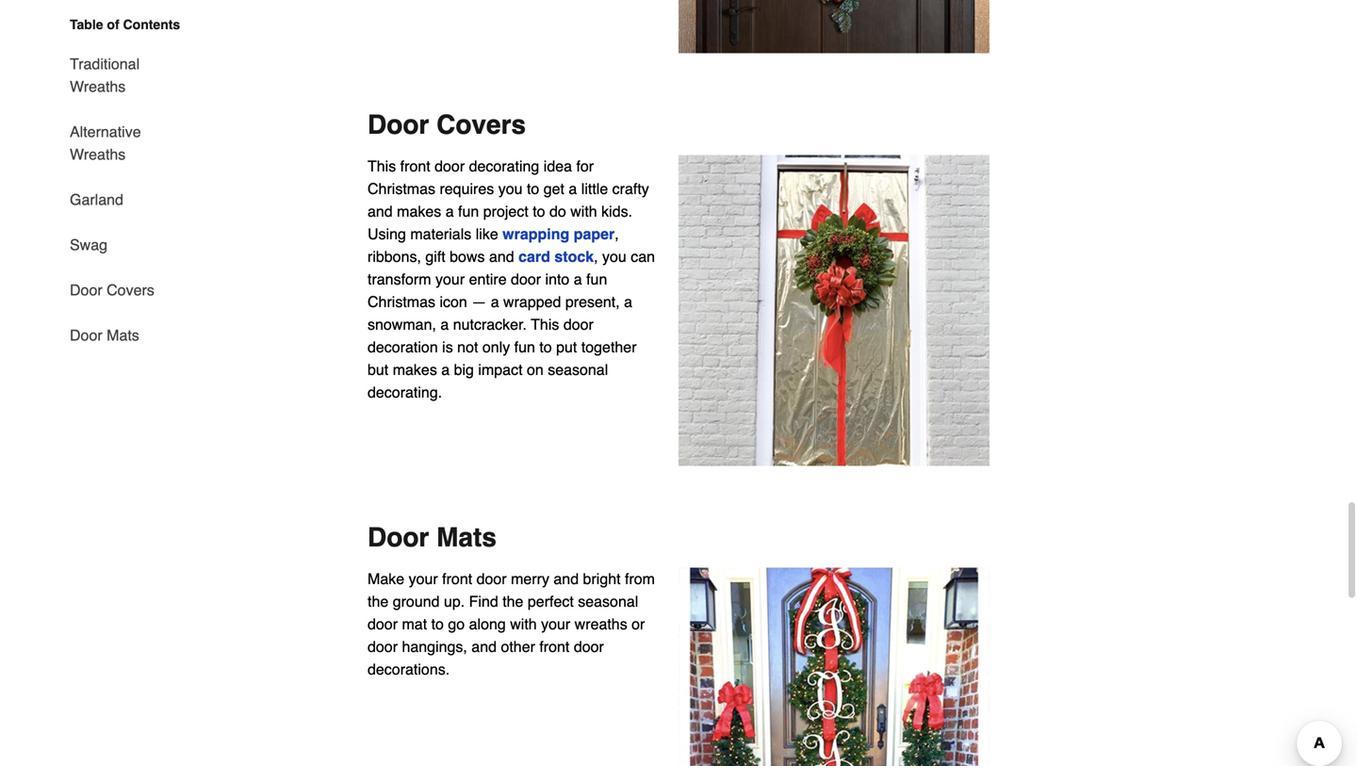 Task type: vqa. For each thing, say whether or not it's contained in the screenshot.
Hawthorne Lowe's button
no



Task type: locate. For each thing, give the bounding box(es) containing it.
wrapping paper link
[[503, 225, 615, 243]]

makes up decorating.
[[393, 361, 437, 378]]

bows
[[450, 248, 485, 265]]

project
[[484, 203, 529, 220]]

1 vertical spatial door covers
[[70, 281, 154, 299]]

1 vertical spatial front
[[442, 570, 473, 588]]

front right other
[[540, 638, 570, 656]]

along
[[469, 616, 506, 633]]

door
[[435, 157, 465, 175], [511, 271, 541, 288], [564, 316, 594, 333], [477, 570, 507, 588], [368, 616, 398, 633], [368, 638, 398, 656], [574, 638, 604, 656]]

makes
[[397, 203, 442, 220], [393, 361, 437, 378]]

other
[[501, 638, 536, 656]]

door mats up make
[[368, 523, 497, 553]]

icon
[[440, 293, 468, 311]]

0 horizontal spatial covers
[[107, 281, 154, 299]]

door mats inside table of contents element
[[70, 327, 139, 344]]

a right present,
[[624, 293, 633, 311]]

, you can transform your entire door into a fun christmas icon — a wrapped present, a snowman, a nutcracker. this door decoration is not only fun to put together but makes a big impact on seasonal decorating.
[[368, 248, 655, 401]]

door up the "requires"
[[435, 157, 465, 175]]

a right into
[[574, 271, 582, 288]]

traditional wreaths
[[70, 55, 140, 95]]

this inside this front door decorating idea for christmas requires you to get a little crafty and makes a fun project to do with kids. using materials like
[[368, 157, 396, 175]]

0 vertical spatial fun
[[458, 203, 479, 220]]

and down along
[[472, 638, 497, 656]]

mats up up.
[[437, 523, 497, 553]]

1 vertical spatial this
[[531, 316, 560, 333]]

door inside door mats link
[[70, 327, 102, 344]]

this front door decorating idea for christmas requires you to get a little crafty and makes a fun project to do with kids. using materials like
[[368, 157, 650, 243]]

1 horizontal spatial ,
[[615, 225, 619, 243]]

2 horizontal spatial front
[[540, 638, 570, 656]]

with up "paper"
[[571, 203, 598, 220]]

0 vertical spatial wreaths
[[70, 78, 126, 95]]

0 vertical spatial mats
[[107, 327, 139, 344]]

1 wreaths from the top
[[70, 78, 126, 95]]

not
[[458, 338, 478, 356]]

covers inside table of contents element
[[107, 281, 154, 299]]

door covers inside table of contents element
[[70, 281, 154, 299]]

christmas inside this front door decorating idea for christmas requires you to get a little crafty and makes a fun project to do with kids. using materials like
[[368, 180, 436, 197]]

to left go
[[432, 616, 444, 633]]

2 christmas from the top
[[368, 293, 436, 311]]

—
[[472, 293, 487, 311]]

door covers link
[[70, 268, 154, 313]]

0 vertical spatial makes
[[397, 203, 442, 220]]

ribbons,
[[368, 248, 421, 265]]

you up project
[[499, 180, 523, 197]]

into
[[546, 271, 570, 288]]

covers up door mats link
[[107, 281, 154, 299]]

your
[[436, 271, 465, 288], [409, 570, 438, 588], [541, 616, 571, 633]]

door mats
[[70, 327, 139, 344], [368, 523, 497, 553]]

1 vertical spatial christmas
[[368, 293, 436, 311]]

hangings,
[[402, 638, 468, 656]]

0 vertical spatial this
[[368, 157, 396, 175]]

1 horizontal spatial you
[[603, 248, 627, 265]]

a up materials
[[446, 203, 454, 220]]

christmas up "using"
[[368, 180, 436, 197]]

the down merry
[[503, 593, 524, 610]]

little
[[582, 180, 608, 197]]

on
[[527, 361, 544, 378]]

0 horizontal spatial door mats
[[70, 327, 139, 344]]

snowman,
[[368, 316, 437, 333]]

0 horizontal spatial door covers
[[70, 281, 154, 299]]

alternative wreaths link
[[70, 109, 196, 177]]

christmas inside , you can transform your entire door into a fun christmas icon — a wrapped present, a snowman, a nutcracker. this door decoration is not only fun to put together but makes a big impact on seasonal decorating.
[[368, 293, 436, 311]]

you left can
[[603, 248, 627, 265]]

materials
[[411, 225, 472, 243]]

1 vertical spatial ,
[[594, 248, 598, 265]]

big
[[454, 361, 474, 378]]

1 horizontal spatial door mats
[[368, 523, 497, 553]]

this up "using"
[[368, 157, 396, 175]]

seasonal down the put in the left of the page
[[548, 361, 608, 378]]

1 horizontal spatial mats
[[437, 523, 497, 553]]

, inside , you can transform your entire door into a fun christmas icon — a wrapped present, a snowman, a nutcracker. this door decoration is not only fun to put together but makes a big impact on seasonal decorating.
[[594, 248, 598, 265]]

requires
[[440, 180, 494, 197]]

covers
[[437, 110, 526, 140], [107, 281, 154, 299]]

makes up materials
[[397, 203, 442, 220]]

table
[[70, 17, 103, 32]]

, down "paper"
[[594, 248, 598, 265]]

of
[[107, 17, 119, 32]]

door covers up the "requires"
[[368, 110, 526, 140]]

your up icon
[[436, 271, 465, 288]]

makes inside , you can transform your entire door into a fun christmas icon — a wrapped present, a snowman, a nutcracker. this door decoration is not only fun to put together but makes a big impact on seasonal decorating.
[[393, 361, 437, 378]]

front up materials
[[400, 157, 431, 175]]

, inside , ribbons, gift bows and
[[615, 225, 619, 243]]

and
[[368, 203, 393, 220], [489, 248, 515, 265], [554, 570, 579, 588], [472, 638, 497, 656]]

mats inside table of contents element
[[107, 327, 139, 344]]

to
[[527, 180, 540, 197], [533, 203, 546, 220], [540, 338, 552, 356], [432, 616, 444, 633]]

covers up decorating
[[437, 110, 526, 140]]

1 vertical spatial wreaths
[[70, 146, 126, 163]]

1 vertical spatial fun
[[587, 271, 608, 288]]

christmas
[[368, 180, 436, 197], [368, 293, 436, 311]]

0 vertical spatial front
[[400, 157, 431, 175]]

0 horizontal spatial front
[[400, 157, 431, 175]]

the
[[368, 593, 389, 610], [503, 593, 524, 610]]

, for , ribbons, gift bows and
[[615, 225, 619, 243]]

you
[[499, 180, 523, 197], [603, 248, 627, 265]]

you inside , you can transform your entire door into a fun christmas icon — a wrapped present, a snowman, a nutcracker. this door decoration is not only fun to put together but makes a big impact on seasonal decorating.
[[603, 248, 627, 265]]

1 horizontal spatial covers
[[437, 110, 526, 140]]

nutcracker.
[[453, 316, 527, 333]]

2 wreaths from the top
[[70, 146, 126, 163]]

wreaths
[[70, 78, 126, 95], [70, 146, 126, 163]]

0 horizontal spatial the
[[368, 593, 389, 610]]

gift
[[426, 248, 446, 265]]

wrapping paper
[[503, 225, 615, 243]]

0 vertical spatial ,
[[615, 225, 619, 243]]

your up ground
[[409, 570, 438, 588]]

0 vertical spatial christmas
[[368, 180, 436, 197]]

1 vertical spatial you
[[603, 248, 627, 265]]

merry
[[511, 570, 550, 588]]

mats down door covers link
[[107, 327, 139, 344]]

1 horizontal spatial fun
[[515, 338, 536, 356]]

1 the from the left
[[368, 593, 389, 610]]

mats
[[107, 327, 139, 344], [437, 523, 497, 553]]

wreaths inside alternative wreaths
[[70, 146, 126, 163]]

0 horizontal spatial with
[[510, 616, 537, 633]]

card stock link
[[519, 248, 594, 265]]

put
[[556, 338, 577, 356]]

1 horizontal spatial door covers
[[368, 110, 526, 140]]

and up entire
[[489, 248, 515, 265]]

a left big
[[442, 361, 450, 378]]

christmas up snowman,
[[368, 293, 436, 311]]

seasonal down bright
[[578, 593, 639, 610]]

1 horizontal spatial this
[[531, 316, 560, 333]]

1 horizontal spatial front
[[442, 570, 473, 588]]

0 horizontal spatial this
[[368, 157, 396, 175]]

front
[[400, 157, 431, 175], [442, 570, 473, 588], [540, 638, 570, 656]]

or
[[632, 616, 645, 633]]

traditional
[[70, 55, 140, 73]]

and up "using"
[[368, 203, 393, 220]]

your down "perfect"
[[541, 616, 571, 633]]

door inside door covers link
[[70, 281, 102, 299]]

door mats down door covers link
[[70, 327, 139, 344]]

and inside this front door decorating idea for christmas requires you to get a little crafty and makes a fun project to do with kids. using materials like
[[368, 203, 393, 220]]

1 horizontal spatial with
[[571, 203, 598, 220]]

can
[[631, 248, 655, 265]]

1 vertical spatial makes
[[393, 361, 437, 378]]

but
[[368, 361, 389, 378]]

0 horizontal spatial mats
[[107, 327, 139, 344]]

0 vertical spatial seasonal
[[548, 361, 608, 378]]

garland link
[[70, 177, 123, 223]]

with
[[571, 203, 598, 220], [510, 616, 537, 633]]

0 vertical spatial covers
[[437, 110, 526, 140]]

crafty
[[613, 180, 650, 197]]

0 vertical spatial your
[[436, 271, 465, 288]]

0 vertical spatial with
[[571, 203, 598, 220]]

for
[[577, 157, 594, 175]]

door up the put in the left of the page
[[564, 316, 594, 333]]

1 vertical spatial door mats
[[368, 523, 497, 553]]

with up other
[[510, 616, 537, 633]]

a up is
[[441, 316, 449, 333]]

impact
[[478, 361, 523, 378]]

1 vertical spatial seasonal
[[578, 593, 639, 610]]

using
[[368, 225, 406, 243]]

0 horizontal spatial you
[[499, 180, 523, 197]]

wreaths down traditional
[[70, 78, 126, 95]]

seasonal
[[548, 361, 608, 378], [578, 593, 639, 610]]

door covers
[[368, 110, 526, 140], [70, 281, 154, 299]]

to left the put in the left of the page
[[540, 338, 552, 356]]

present,
[[566, 293, 620, 311]]

1 vertical spatial your
[[409, 570, 438, 588]]

0 vertical spatial door mats
[[70, 327, 139, 344]]

a holiday door mat with red flowers and the words merry and bright in front of a decorated door. image
[[679, 568, 990, 767]]

this
[[368, 157, 396, 175], [531, 316, 560, 333]]

, down kids.
[[615, 225, 619, 243]]

paper
[[574, 225, 615, 243]]

0 vertical spatial you
[[499, 180, 523, 197]]

fun up present,
[[587, 271, 608, 288]]

get
[[544, 180, 565, 197]]

door
[[368, 110, 429, 140], [70, 281, 102, 299], [70, 327, 102, 344], [368, 523, 429, 553]]

,
[[615, 225, 619, 243], [594, 248, 598, 265]]

wreaths down alternative
[[70, 146, 126, 163]]

door covers up door mats link
[[70, 281, 154, 299]]

idea
[[544, 157, 572, 175]]

0 horizontal spatial ,
[[594, 248, 598, 265]]

wreaths
[[575, 616, 628, 633]]

0 horizontal spatial fun
[[458, 203, 479, 220]]

fun
[[458, 203, 479, 220], [587, 271, 608, 288], [515, 338, 536, 356]]

table of contents element
[[55, 15, 196, 347]]

1 horizontal spatial the
[[503, 593, 524, 610]]

1 vertical spatial covers
[[107, 281, 154, 299]]

fun up 'on'
[[515, 338, 536, 356]]

fun down the "requires"
[[458, 203, 479, 220]]

1 christmas from the top
[[368, 180, 436, 197]]

wreaths for alternative wreaths
[[70, 146, 126, 163]]

front up up.
[[442, 570, 473, 588]]

door up wrapped
[[511, 271, 541, 288]]

a
[[569, 180, 577, 197], [446, 203, 454, 220], [574, 271, 582, 288], [491, 293, 499, 311], [624, 293, 633, 311], [441, 316, 449, 333], [442, 361, 450, 378]]

to left get
[[527, 180, 540, 197]]

you inside this front door decorating idea for christmas requires you to get a little crafty and makes a fun project to do with kids. using materials like
[[499, 180, 523, 197]]

this down wrapped
[[531, 316, 560, 333]]

1 vertical spatial with
[[510, 616, 537, 633]]

wreaths inside traditional wreaths
[[70, 78, 126, 95]]

the down make
[[368, 593, 389, 610]]

swag link
[[70, 223, 108, 268]]

1 vertical spatial mats
[[437, 523, 497, 553]]



Task type: describe. For each thing, give the bounding box(es) containing it.
decorations.
[[368, 661, 450, 678]]

door down wreaths
[[574, 638, 604, 656]]

like
[[476, 225, 499, 243]]

go
[[448, 616, 465, 633]]

make your front door merry and bright from the ground up. find the perfect seasonal door mat to go along with your wreaths or door hangings, and other front door decorations.
[[368, 570, 655, 678]]

seasonal inside make your front door merry and bright from the ground up. find the perfect seasonal door mat to go along with your wreaths or door hangings, and other front door decorations.
[[578, 593, 639, 610]]

do
[[550, 203, 567, 220]]

wreaths for traditional wreaths
[[70, 78, 126, 95]]

wrapped
[[504, 293, 561, 311]]

door up find
[[477, 570, 507, 588]]

stock
[[555, 248, 594, 265]]

your inside , you can transform your entire door into a fun christmas icon — a wrapped present, a snowman, a nutcracker. this door decoration is not only fun to put together but makes a big impact on seasonal decorating.
[[436, 271, 465, 288]]

this inside , you can transform your entire door into a fun christmas icon — a wrapped present, a snowman, a nutcracker. this door decoration is not only fun to put together but makes a big impact on seasonal decorating.
[[531, 316, 560, 333]]

entire
[[469, 271, 507, 288]]

2 the from the left
[[503, 593, 524, 610]]

perfect
[[528, 593, 574, 610]]

contents
[[123, 17, 180, 32]]

ground
[[393, 593, 440, 610]]

traditional wreaths link
[[70, 41, 196, 109]]

is
[[442, 338, 453, 356]]

garland
[[70, 191, 123, 208]]

mat
[[402, 616, 427, 633]]

with inside make your front door merry and bright from the ground up. find the perfect seasonal door mat to go along with your wreaths or door hangings, and other front door decorations.
[[510, 616, 537, 633]]

together
[[582, 338, 637, 356]]

only
[[483, 338, 510, 356]]

a front door decorated to look like a gift with gold wrapping paper and a red ribbon, and a wreath. image
[[679, 155, 990, 466]]

, for , you can transform your entire door into a fun christmas icon — a wrapped present, a snowman, a nutcracker. this door decoration is not only fun to put together but makes a big impact on seasonal decorating.
[[594, 248, 598, 265]]

door mats link
[[70, 313, 139, 347]]

swag
[[70, 236, 108, 254]]

to left 'do'
[[533, 203, 546, 220]]

2 vertical spatial fun
[[515, 338, 536, 356]]

card
[[519, 248, 551, 265]]

2 vertical spatial front
[[540, 638, 570, 656]]

and up "perfect"
[[554, 570, 579, 588]]

decorating.
[[368, 384, 442, 401]]

with inside this front door decorating idea for christmas requires you to get a little crafty and makes a fun project to do with kids. using materials like
[[571, 203, 598, 220]]

to inside make your front door merry and bright from the ground up. find the perfect seasonal door mat to go along with your wreaths or door hangings, and other front door decorations.
[[432, 616, 444, 633]]

0 vertical spatial door covers
[[368, 110, 526, 140]]

alternative wreaths
[[70, 123, 141, 163]]

table of contents
[[70, 17, 180, 32]]

2 horizontal spatial fun
[[587, 271, 608, 288]]

decorating
[[469, 157, 540, 175]]

to inside , you can transform your entire door into a fun christmas icon — a wrapped present, a snowman, a nutcracker. this door decoration is not only fun to put together but makes a big impact on seasonal decorating.
[[540, 338, 552, 356]]

fun inside this front door decorating idea for christmas requires you to get a little crafty and makes a fun project to do with kids. using materials like
[[458, 203, 479, 220]]

, ribbons, gift bows and
[[368, 225, 619, 265]]

door left mat on the bottom left of page
[[368, 616, 398, 633]]

bright
[[583, 570, 621, 588]]

2 vertical spatial your
[[541, 616, 571, 633]]

up.
[[444, 593, 465, 610]]

kids.
[[602, 203, 633, 220]]

and inside , ribbons, gift bows and
[[489, 248, 515, 265]]

alternative
[[70, 123, 141, 141]]

seasonal inside , you can transform your entire door into a fun christmas icon — a wrapped present, a snowman, a nutcracker. this door decoration is not only fun to put together but makes a big impact on seasonal decorating.
[[548, 361, 608, 378]]

wrapping
[[503, 225, 570, 243]]

find
[[469, 593, 499, 610]]

an evergreen swag adorned with red, pink and gold ornaments and pinecones on a front door. image
[[679, 0, 990, 53]]

from
[[625, 570, 655, 588]]

a right get
[[569, 180, 577, 197]]

decoration
[[368, 338, 438, 356]]

door up decorations.
[[368, 638, 398, 656]]

a right —
[[491, 293, 499, 311]]

transform
[[368, 271, 431, 288]]

card stock
[[519, 248, 594, 265]]

door inside this front door decorating idea for christmas requires you to get a little crafty and makes a fun project to do with kids. using materials like
[[435, 157, 465, 175]]

front inside this front door decorating idea for christmas requires you to get a little crafty and makes a fun project to do with kids. using materials like
[[400, 157, 431, 175]]

make
[[368, 570, 405, 588]]

makes inside this front door decorating idea for christmas requires you to get a little crafty and makes a fun project to do with kids. using materials like
[[397, 203, 442, 220]]



